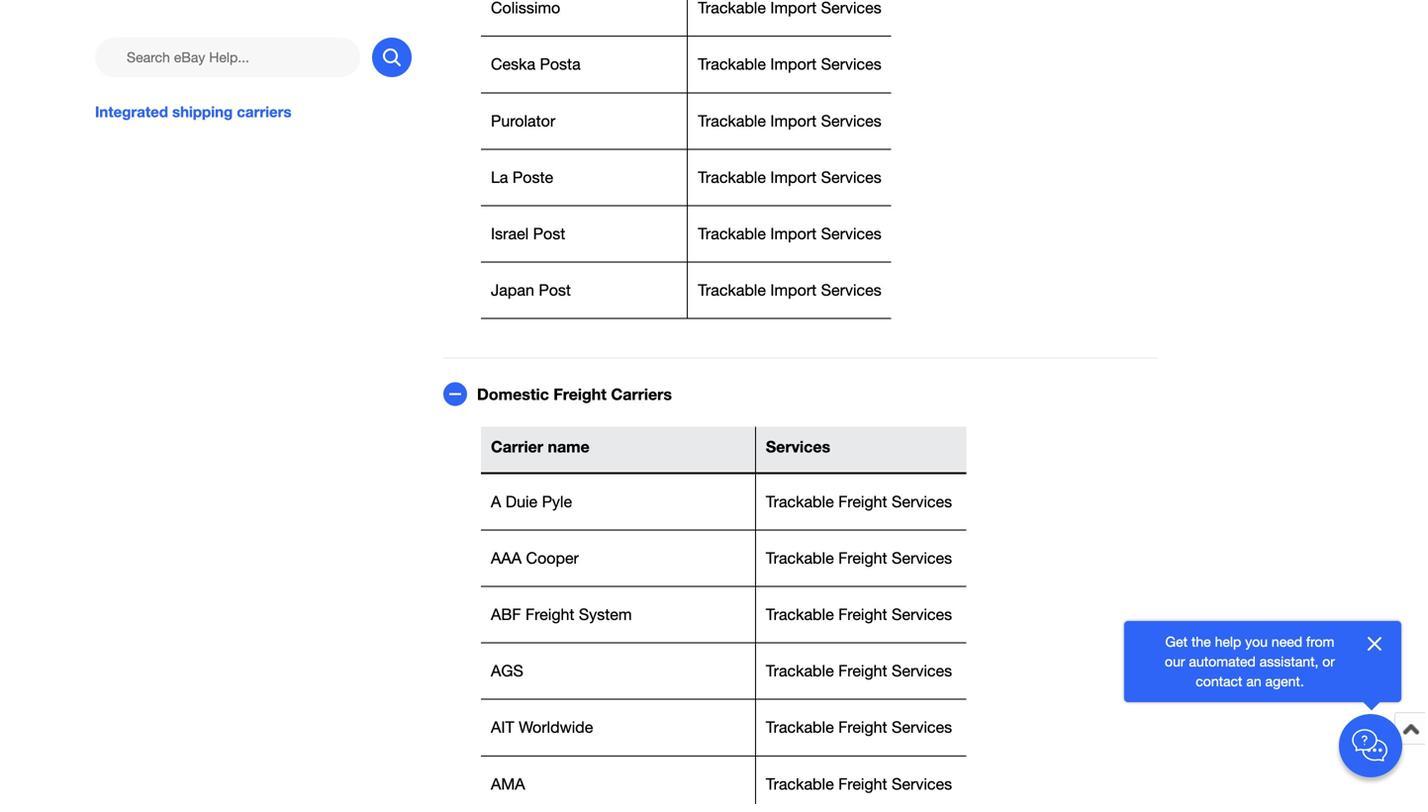 Task type: describe. For each thing, give the bounding box(es) containing it.
6 trackable freight services from the top
[[766, 775, 952, 794]]

ait
[[491, 719, 514, 737]]

worldwide
[[519, 719, 593, 737]]

services for ama
[[892, 775, 952, 794]]

get the help you need from our automated assistant, or contact an agent.
[[1165, 634, 1335, 690]]

freight inside dropdown button
[[554, 385, 607, 404]]

abf
[[491, 606, 521, 624]]

assistant,
[[1260, 654, 1319, 670]]

a
[[491, 493, 501, 511]]

services for purolator
[[821, 112, 882, 130]]

trackable for aaa cooper
[[766, 549, 834, 568]]

trackable freight services for worldwide
[[766, 719, 952, 737]]

4 trackable freight services from the top
[[766, 662, 952, 681]]

carrier
[[491, 438, 543, 456]]

carriers
[[237, 103, 292, 121]]

freight for abf freight system
[[838, 606, 887, 624]]

trackable for japan post
[[698, 281, 766, 299]]

freight for ama
[[838, 775, 887, 794]]

our
[[1165, 654, 1185, 670]]

import for purolator
[[770, 112, 817, 130]]

trackable freight services for cooper
[[766, 549, 952, 568]]

posta
[[540, 55, 581, 73]]

domestic freight carriers
[[477, 385, 672, 404]]

name
[[548, 438, 590, 456]]

trackable import services for ceska posta
[[698, 55, 882, 73]]

trackable for purolator
[[698, 112, 766, 130]]

poste
[[513, 168, 553, 186]]

automated
[[1189, 654, 1256, 670]]

trackable import services for japan post
[[698, 281, 882, 299]]

the
[[1192, 634, 1211, 650]]

japan post
[[491, 281, 571, 299]]

trackable freight services for freight
[[766, 606, 952, 624]]

trackable for la poste
[[698, 168, 766, 186]]

services for israel post
[[821, 225, 882, 243]]

freight for ait worldwide
[[838, 719, 887, 737]]

shipping
[[172, 103, 233, 121]]

contact
[[1196, 674, 1243, 690]]

services for japan post
[[821, 281, 882, 299]]

israel post
[[491, 225, 565, 243]]

import for japan post
[[770, 281, 817, 299]]

help
[[1215, 634, 1241, 650]]

get the help you need from our automated assistant, or contact an agent. tooltip
[[1156, 632, 1344, 692]]

a duie pyle
[[491, 493, 572, 511]]

ceska posta
[[491, 55, 581, 73]]

ama
[[491, 775, 525, 794]]

services for la poste
[[821, 168, 882, 186]]

aaa
[[491, 549, 522, 568]]

trackable import services for la poste
[[698, 168, 882, 186]]

import for la poste
[[770, 168, 817, 186]]

from
[[1306, 634, 1335, 650]]

la poste
[[491, 168, 553, 186]]

freight for aaa cooper
[[838, 549, 887, 568]]



Task type: locate. For each thing, give the bounding box(es) containing it.
domestic
[[477, 385, 549, 404]]

services for a duie pyle
[[892, 493, 952, 511]]

4 trackable import services from the top
[[698, 225, 882, 243]]

freight
[[554, 385, 607, 404], [838, 493, 887, 511], [838, 549, 887, 568], [526, 606, 574, 624], [838, 606, 887, 624], [838, 662, 887, 681], [838, 719, 887, 737], [838, 775, 887, 794]]

3 import from the top
[[770, 168, 817, 186]]

Search eBay Help... text field
[[95, 38, 360, 77]]

1 vertical spatial post
[[539, 281, 571, 299]]

2 import from the top
[[770, 112, 817, 130]]

trackable freight services for duie
[[766, 493, 952, 511]]

freight for a duie pyle
[[838, 493, 887, 511]]

purolator
[[491, 112, 555, 130]]

trackable for israel post
[[698, 225, 766, 243]]

carriers
[[611, 385, 672, 404]]

carrier name
[[491, 438, 590, 456]]

post for israel post
[[533, 225, 565, 243]]

services
[[821, 55, 882, 73], [821, 112, 882, 130], [821, 168, 882, 186], [821, 225, 882, 243], [821, 281, 882, 299], [766, 438, 831, 456], [892, 493, 952, 511], [892, 549, 952, 568], [892, 606, 952, 624], [892, 662, 952, 681], [892, 719, 952, 737], [892, 775, 952, 794]]

import for israel post
[[770, 225, 817, 243]]

5 import from the top
[[770, 281, 817, 299]]

integrated shipping carriers link
[[95, 101, 412, 123]]

3 trackable import services from the top
[[698, 168, 882, 186]]

trackable import services for purolator
[[698, 112, 882, 130]]

ait worldwide
[[491, 719, 593, 737]]

or
[[1323, 654, 1335, 670]]

services for aaa cooper
[[892, 549, 952, 568]]

post right japan
[[539, 281, 571, 299]]

trackable for ceska posta
[[698, 55, 766, 73]]

domestic freight carriers button
[[443, 383, 1158, 407]]

duie
[[506, 493, 538, 511]]

post
[[533, 225, 565, 243], [539, 281, 571, 299]]

2 trackable freight services from the top
[[766, 549, 952, 568]]

you
[[1245, 634, 1268, 650]]

trackable freight services
[[766, 493, 952, 511], [766, 549, 952, 568], [766, 606, 952, 624], [766, 662, 952, 681], [766, 719, 952, 737], [766, 775, 952, 794]]

2 trackable import services from the top
[[698, 112, 882, 130]]

4 import from the top
[[770, 225, 817, 243]]

services for ceska posta
[[821, 55, 882, 73]]

trackable for ags
[[766, 662, 834, 681]]

trackable
[[698, 55, 766, 73], [698, 112, 766, 130], [698, 168, 766, 186], [698, 225, 766, 243], [698, 281, 766, 299], [766, 493, 834, 511], [766, 549, 834, 568], [766, 606, 834, 624], [766, 662, 834, 681], [766, 719, 834, 737], [766, 775, 834, 794]]

trackable import services for israel post
[[698, 225, 882, 243]]

agent.
[[1265, 674, 1304, 690]]

integrated
[[95, 103, 168, 121]]

abf freight system
[[491, 606, 632, 624]]

integrated shipping carriers
[[95, 103, 292, 121]]

services for ait worldwide
[[892, 719, 952, 737]]

trackable for ait worldwide
[[766, 719, 834, 737]]

0 vertical spatial post
[[533, 225, 565, 243]]

la
[[491, 168, 508, 186]]

5 trackable import services from the top
[[698, 281, 882, 299]]

ceska
[[491, 55, 535, 73]]

trackable import services
[[698, 55, 882, 73], [698, 112, 882, 130], [698, 168, 882, 186], [698, 225, 882, 243], [698, 281, 882, 299]]

freight for ags
[[838, 662, 887, 681]]

5 trackable freight services from the top
[[766, 719, 952, 737]]

japan
[[491, 281, 534, 299]]

need
[[1272, 634, 1303, 650]]

ags
[[491, 662, 523, 681]]

get
[[1165, 634, 1188, 650]]

1 trackable import services from the top
[[698, 55, 882, 73]]

1 import from the top
[[770, 55, 817, 73]]

trackable for abf freight system
[[766, 606, 834, 624]]

an
[[1246, 674, 1262, 690]]

system
[[579, 606, 632, 624]]

cooper
[[526, 549, 579, 568]]

trackable for ama
[[766, 775, 834, 794]]

import for ceska posta
[[770, 55, 817, 73]]

trackable for a duie pyle
[[766, 493, 834, 511]]

aaa cooper
[[491, 549, 579, 568]]

post for japan post
[[539, 281, 571, 299]]

services for ags
[[892, 662, 952, 681]]

services for abf freight system
[[892, 606, 952, 624]]

3 trackable freight services from the top
[[766, 606, 952, 624]]

post right israel
[[533, 225, 565, 243]]

israel
[[491, 225, 529, 243]]

pyle
[[542, 493, 572, 511]]

1 trackable freight services from the top
[[766, 493, 952, 511]]

import
[[770, 55, 817, 73], [770, 112, 817, 130], [770, 168, 817, 186], [770, 225, 817, 243], [770, 281, 817, 299]]



Task type: vqa. For each thing, say whether or not it's contained in the screenshot.
Services corresponding to AMA
yes



